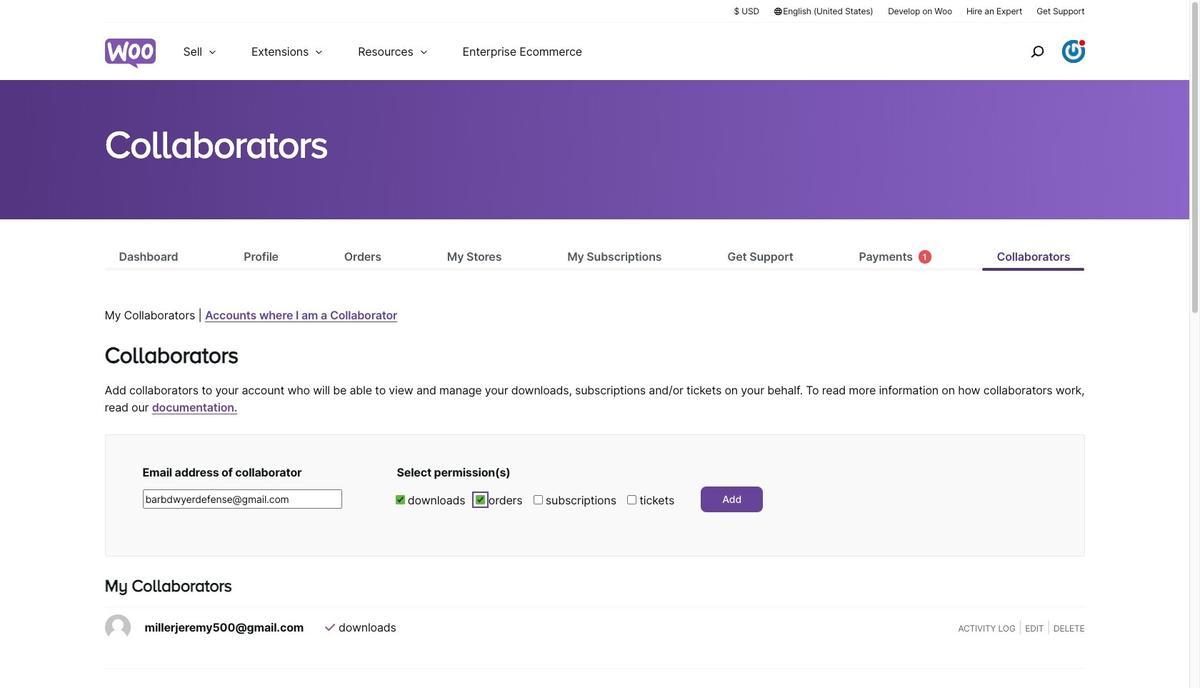 Task type: locate. For each thing, give the bounding box(es) containing it.
None checkbox
[[534, 495, 543, 505], [627, 495, 637, 505], [534, 495, 543, 505], [627, 495, 637, 505]]

service navigation menu element
[[1000, 28, 1085, 75]]

None checkbox
[[396, 495, 405, 505], [476, 495, 486, 505], [396, 495, 405, 505], [476, 495, 486, 505]]

search image
[[1026, 40, 1049, 63]]



Task type: describe. For each thing, give the bounding box(es) containing it.
check image
[[325, 622, 335, 634]]

open account menu image
[[1062, 40, 1085, 63]]



Task type: vqa. For each thing, say whether or not it's contained in the screenshot.
second group from the bottom
no



